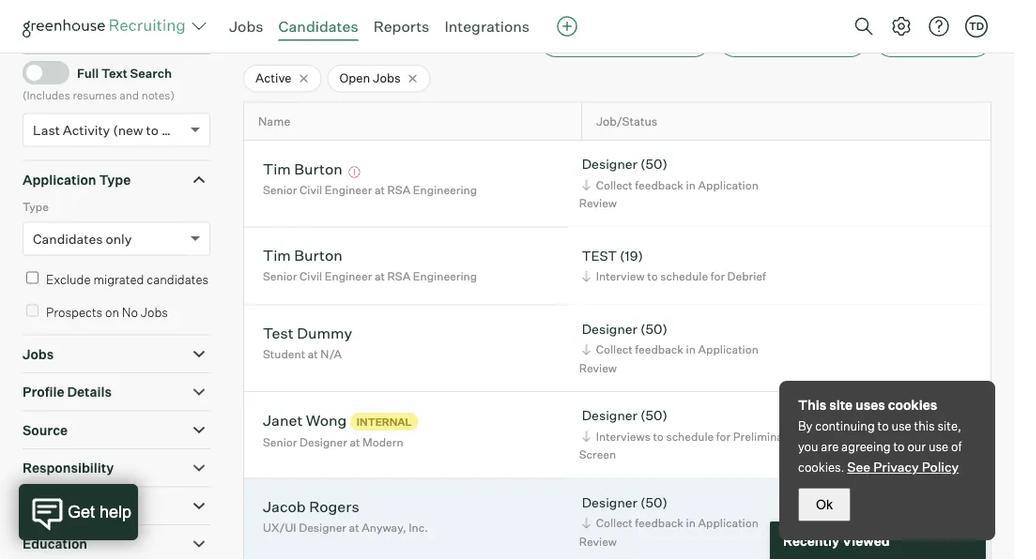 Task type: vqa. For each thing, say whether or not it's contained in the screenshot.


Task type: describe. For each thing, give the bounding box(es) containing it.
last activity (new to old) option
[[33, 122, 186, 138]]

application down last on the top of the page
[[23, 172, 96, 188]]

text
[[101, 65, 128, 80]]

td button
[[965, 15, 988, 38]]

designer down wong
[[300, 436, 347, 450]]

tim for tim burton senior civil engineer at rsa engineering
[[263, 246, 291, 265]]

collect feedback in application review link for dummy
[[579, 341, 759, 377]]

bulk actions
[[895, 32, 972, 49]]

tim burton
[[263, 159, 343, 178]]

site,
[[938, 419, 961, 434]]

burton for tim burton senior civil engineer at rsa engineering
[[294, 246, 343, 265]]

1 review from the top
[[579, 196, 617, 211]]

0 horizontal spatial use
[[892, 419, 912, 434]]

(includes
[[23, 88, 70, 102]]

this
[[798, 397, 827, 414]]

applications
[[384, 30, 459, 47]]

in for dummy
[[686, 343, 696, 357]]

2 tim burton link from the top
[[263, 246, 343, 268]]

designer (50) collect feedback in application review for dummy
[[579, 321, 759, 375]]

uses
[[856, 397, 885, 414]]

interviews to schedule for preliminary screen link
[[579, 428, 794, 464]]

for for (19)
[[710, 270, 725, 284]]

wong
[[306, 411, 347, 430]]

designer inside jacob rogers ux/ui designer at anyway, inc.
[[299, 521, 346, 535]]

resumes
[[73, 88, 117, 102]]

prospects on no jobs
[[46, 305, 168, 320]]

old)
[[161, 122, 186, 138]]

active
[[255, 71, 292, 86]]

you
[[798, 439, 818, 454]]

collect for jacob rogers
[[596, 517, 633, 531]]

senior for tim
[[263, 183, 297, 197]]

greenhouse recruiting image
[[23, 15, 192, 38]]

1 designer (50) collect feedback in application review from the top
[[579, 156, 759, 211]]

test dummy link
[[263, 324, 352, 346]]

modern
[[363, 436, 403, 450]]

report
[[622, 32, 665, 49]]

1 horizontal spatial type
[[99, 172, 131, 188]]

no
[[122, 305, 138, 320]]

candidates link
[[278, 17, 358, 36]]

janet wong link
[[263, 411, 347, 433]]

Search candidates field
[[23, 24, 210, 55]]

privacy
[[873, 459, 919, 476]]

td button
[[962, 11, 992, 41]]

interviews
[[596, 430, 651, 444]]

pipeline tasks
[[23, 498, 115, 515]]

actions
[[925, 32, 972, 49]]

to for last activity (new to old)
[[146, 122, 159, 138]]

tim for tim burton
[[263, 159, 291, 178]]

designer (50) interviews to schedule for preliminary screen
[[579, 408, 794, 462]]

ok button
[[798, 488, 851, 522]]

generate report
[[563, 32, 665, 49]]

cookies.
[[798, 460, 845, 475]]

collect for test dummy
[[596, 343, 633, 357]]

full
[[77, 65, 99, 80]]

this site uses cookies
[[798, 397, 937, 414]]

on
[[105, 305, 119, 320]]

application for student at n/a
[[698, 343, 759, 357]]

interview
[[596, 270, 645, 284]]

integrations link
[[444, 17, 530, 36]]

generate report button
[[539, 24, 711, 57]]

34
[[300, 30, 317, 47]]

application type
[[23, 172, 131, 188]]

reports link
[[373, 17, 429, 36]]

1 in from the top
[[686, 178, 696, 192]]

name
[[258, 114, 290, 129]]

candidates only
[[33, 231, 132, 247]]

pipeline
[[23, 498, 74, 515]]

candidates only option
[[33, 231, 132, 247]]

n/a
[[320, 348, 342, 362]]

preliminary
[[733, 430, 794, 444]]

burton for tim burton
[[294, 159, 343, 178]]

designer for student at n/a
[[582, 321, 638, 337]]

senior civil engineer at rsa engineering
[[263, 183, 477, 197]]

exclude migrated candidates
[[46, 272, 209, 287]]

senior inside tim burton senior civil engineer at rsa engineering
[[263, 270, 297, 284]]

profile
[[23, 384, 64, 401]]

source
[[23, 422, 68, 439]]

inc.
[[409, 521, 428, 535]]

search image
[[853, 15, 875, 38]]

1 vertical spatial use
[[929, 439, 949, 454]]

exclude
[[46, 272, 91, 287]]

recently viewed
[[783, 533, 890, 549]]

search
[[130, 65, 172, 80]]

for for (50)
[[716, 430, 731, 444]]

only
[[106, 231, 132, 247]]

1 engineer from the top
[[325, 183, 372, 197]]

integrations
[[444, 17, 530, 36]]

dummy
[[297, 324, 352, 343]]

candidates
[[147, 272, 209, 287]]

engineering inside tim burton senior civil engineer at rsa engineering
[[413, 270, 477, 284]]

designer (50) collect feedback in application review for rogers
[[579, 495, 759, 549]]

interview to schedule for debrief link
[[579, 268, 771, 286]]

candidates for candidates
[[278, 17, 358, 36]]

open jobs
[[339, 71, 401, 86]]

open
[[339, 71, 370, 86]]

profile details
[[23, 384, 112, 401]]

jacob
[[263, 498, 306, 517]]

this
[[914, 419, 935, 434]]

feedback for test dummy
[[635, 343, 684, 357]]

recently
[[783, 533, 839, 549]]

1 rsa from the top
[[387, 183, 411, 197]]



Task type: locate. For each thing, give the bounding box(es) containing it.
(50) for senior designer at modern
[[640, 408, 668, 424]]

type element
[[23, 198, 210, 269]]

application for senior civil engineer at rsa engineering
[[698, 178, 759, 192]]

for inside test (19) interview to schedule for debrief
[[710, 270, 725, 284]]

application down 'interviews to schedule for preliminary screen' link
[[698, 517, 759, 531]]

2 review from the top
[[579, 361, 617, 375]]

jobs up profile at the left
[[23, 346, 54, 363]]

1 feedback from the top
[[635, 178, 684, 192]]

0 vertical spatial review
[[579, 196, 617, 211]]

to left 'old)'
[[146, 122, 159, 138]]

janet
[[263, 411, 303, 430]]

0 vertical spatial type
[[99, 172, 131, 188]]

see
[[847, 459, 871, 476]]

policy
[[922, 459, 959, 476]]

designer (50) collect feedback in application review down 'interviews to schedule for preliminary screen' link
[[579, 495, 759, 549]]

burton left tim burton has been in application review for more than 5 days image
[[294, 159, 343, 178]]

1 vertical spatial review
[[579, 361, 617, 375]]

0 vertical spatial engineer
[[325, 183, 372, 197]]

in up test (19) interview to schedule for debrief
[[686, 178, 696, 192]]

at left modern
[[350, 436, 360, 450]]

review for test dummy
[[579, 361, 617, 375]]

responsibility
[[23, 460, 114, 477]]

2 vertical spatial in
[[686, 517, 696, 531]]

2 civil from the top
[[300, 270, 322, 284]]

prospects
[[46, 305, 102, 320]]

0 vertical spatial in
[[686, 178, 696, 192]]

review
[[579, 196, 617, 211], [579, 361, 617, 375], [579, 535, 617, 549]]

3 (50) from the top
[[640, 408, 668, 424]]

to left our
[[893, 439, 905, 454]]

1 tim from the top
[[263, 159, 291, 178]]

0 vertical spatial rsa
[[387, 183, 411, 197]]

candidates for candidates only
[[33, 231, 103, 247]]

rsa down senior civil engineer at rsa engineering
[[387, 270, 411, 284]]

tim burton has been in application review for more than 5 days image
[[346, 167, 363, 178]]

1 vertical spatial engineering
[[413, 270, 477, 284]]

generate
[[563, 32, 620, 49]]

2 designer (50) collect feedback in application review from the top
[[579, 321, 759, 375]]

ux/ui
[[263, 521, 296, 535]]

feedback down job/status
[[635, 178, 684, 192]]

(50) down 'interviews to schedule for preliminary screen' link
[[640, 495, 668, 511]]

to right interviews
[[653, 430, 664, 444]]

designer down job/status
[[582, 156, 638, 172]]

to down uses
[[878, 419, 889, 434]]

0 vertical spatial civil
[[300, 183, 322, 197]]

1 vertical spatial burton
[[294, 246, 343, 265]]

designer for senior civil engineer at rsa engineering
[[582, 156, 638, 172]]

engineer inside tim burton senior civil engineer at rsa engineering
[[325, 270, 372, 284]]

at inside test dummy student at n/a
[[308, 348, 318, 362]]

1 vertical spatial candidates
[[33, 231, 103, 247]]

(50)
[[640, 156, 668, 172], [640, 321, 668, 337], [640, 408, 668, 424], [640, 495, 668, 511]]

3 designer (50) collect feedback in application review from the top
[[579, 495, 759, 549]]

2 collect feedback in application review link from the top
[[579, 341, 759, 377]]

2 vertical spatial review
[[579, 535, 617, 549]]

site
[[829, 397, 853, 414]]

engineer up dummy
[[325, 270, 372, 284]]

(50) down job/status
[[640, 156, 668, 172]]

0 vertical spatial candidates
[[278, 17, 358, 36]]

(19)
[[620, 248, 643, 264]]

collect feedback in application review link
[[579, 176, 759, 212], [579, 341, 759, 377], [579, 515, 759, 551]]

(new
[[113, 122, 143, 138]]

education
[[23, 536, 87, 553]]

continuing
[[815, 419, 875, 434]]

2 feedback from the top
[[635, 343, 684, 357]]

senior down the tim burton at the left top of the page
[[263, 183, 297, 197]]

in for rogers
[[686, 517, 696, 531]]

3 collect from the top
[[596, 517, 633, 531]]

tim burton senior civil engineer at rsa engineering
[[263, 246, 477, 284]]

tim
[[263, 159, 291, 178], [263, 246, 291, 265]]

details
[[67, 384, 112, 401]]

application down debrief
[[698, 343, 759, 357]]

1 collect from the top
[[596, 178, 633, 192]]

designer down screen
[[582, 495, 638, 511]]

jobs up active at the top left of page
[[229, 17, 263, 36]]

0 vertical spatial designer (50) collect feedback in application review
[[579, 156, 759, 211]]

for inside designer (50) interviews to schedule for preliminary screen
[[716, 430, 731, 444]]

2 vertical spatial collect feedback in application review link
[[579, 515, 759, 551]]

2 engineer from the top
[[325, 270, 372, 284]]

senior up test on the left bottom of page
[[263, 270, 297, 284]]

0 vertical spatial feedback
[[635, 178, 684, 192]]

1 horizontal spatial candidates
[[278, 17, 358, 36]]

schedule for (50)
[[666, 430, 714, 444]]

0 vertical spatial burton
[[294, 159, 343, 178]]

tim burton link up test dummy link
[[263, 246, 343, 268]]

at inside jacob rogers ux/ui designer at anyway, inc.
[[349, 521, 359, 535]]

student
[[263, 348, 305, 362]]

see privacy policy
[[847, 459, 959, 476]]

of
[[951, 439, 962, 454]]

0 vertical spatial collect feedback in application review link
[[579, 176, 759, 212]]

2 tim from the top
[[263, 246, 291, 265]]

1 senior from the top
[[263, 183, 297, 197]]

0 horizontal spatial type
[[23, 200, 49, 214]]

designer inside designer (50) interviews to schedule for preliminary screen
[[582, 408, 638, 424]]

(50) up interviews
[[640, 408, 668, 424]]

checkmark image
[[31, 65, 45, 79]]

senior down janet
[[263, 436, 297, 450]]

test dummy student at n/a
[[263, 324, 352, 362]]

2 senior from the top
[[263, 270, 297, 284]]

(50) for student at n/a
[[640, 321, 668, 337]]

0 vertical spatial collect
[[596, 178, 633, 192]]

by continuing to use this site, you are agreeing to our use of cookies.
[[798, 419, 962, 475]]

last activity (new to old)
[[33, 122, 186, 138]]

0 vertical spatial tim
[[263, 159, 291, 178]]

1 tim burton link from the top
[[263, 159, 343, 181]]

application
[[23, 172, 96, 188], [698, 178, 759, 192], [698, 343, 759, 357], [698, 517, 759, 531]]

1 vertical spatial for
[[716, 430, 731, 444]]

1 vertical spatial collect
[[596, 343, 633, 357]]

review down screen
[[579, 535, 617, 549]]

burton
[[294, 159, 343, 178], [294, 246, 343, 265]]

0 vertical spatial senior
[[263, 183, 297, 197]]

showing
[[243, 30, 297, 47]]

jobs
[[229, 17, 263, 36], [373, 71, 401, 86], [141, 305, 168, 320], [23, 346, 54, 363]]

senior for janet
[[263, 436, 297, 450]]

collect down job/status
[[596, 178, 633, 192]]

3 feedback from the top
[[635, 517, 684, 531]]

designer down interview
[[582, 321, 638, 337]]

rsa inside tim burton senior civil engineer at rsa engineering
[[387, 270, 411, 284]]

tim up test on the left bottom of page
[[263, 246, 291, 265]]

1 vertical spatial collect feedback in application review link
[[579, 341, 759, 377]]

schedule left debrief
[[660, 270, 708, 284]]

full text search (includes resumes and notes)
[[23, 65, 175, 102]]

test
[[582, 248, 617, 264]]

burton inside tim burton senior civil engineer at rsa engineering
[[294, 246, 343, 265]]

2 in from the top
[[686, 343, 696, 357]]

3 senior from the top
[[263, 436, 297, 450]]

to inside test (19) interview to schedule for debrief
[[647, 270, 658, 284]]

designer up interviews
[[582, 408, 638, 424]]

3 collect feedback in application review link from the top
[[579, 515, 759, 551]]

(50) inside designer (50) interviews to schedule for preliminary screen
[[640, 408, 668, 424]]

collect
[[596, 178, 633, 192], [596, 343, 633, 357], [596, 517, 633, 531]]

3 review from the top
[[579, 535, 617, 549]]

internal
[[357, 416, 412, 428]]

1 vertical spatial senior
[[263, 270, 297, 284]]

configure image
[[890, 15, 913, 38]]

at down senior civil engineer at rsa engineering
[[375, 270, 385, 284]]

to right interview
[[647, 270, 658, 284]]

collect feedback in application review link down 'interviews to schedule for preliminary screen' link
[[579, 515, 759, 551]]

agreeing
[[841, 439, 891, 454]]

jacob rogers ux/ui designer at anyway, inc.
[[263, 498, 428, 535]]

civil inside tim burton senior civil engineer at rsa engineering
[[300, 270, 322, 284]]

to for test (19) interview to schedule for debrief
[[647, 270, 658, 284]]

jacob rogers link
[[263, 498, 359, 519]]

1 vertical spatial rsa
[[387, 270, 411, 284]]

to inside designer (50) interviews to schedule for preliminary screen
[[653, 430, 664, 444]]

burton up dummy
[[294, 246, 343, 265]]

application up debrief
[[698, 178, 759, 192]]

use
[[892, 419, 912, 434], [929, 439, 949, 454]]

(50) down interview to schedule for debrief link
[[640, 321, 668, 337]]

1 vertical spatial type
[[23, 200, 49, 214]]

candidate
[[320, 30, 381, 47]]

feedback for jacob rogers
[[635, 517, 684, 531]]

our
[[907, 439, 926, 454]]

tim down name
[[263, 159, 291, 178]]

1 vertical spatial tim burton link
[[263, 246, 343, 268]]

use left of
[[929, 439, 949, 454]]

0 vertical spatial use
[[892, 419, 912, 434]]

at left n/a
[[308, 348, 318, 362]]

civil down the tim burton at the left top of the page
[[300, 183, 322, 197]]

schedule for (19)
[[660, 270, 708, 284]]

screen
[[579, 448, 616, 462]]

2 (50) from the top
[[640, 321, 668, 337]]

by
[[798, 419, 813, 434]]

1 vertical spatial schedule
[[666, 430, 714, 444]]

engineering
[[413, 183, 477, 197], [413, 270, 477, 284]]

rsa up tim burton senior civil engineer at rsa engineering
[[387, 183, 411, 197]]

1 vertical spatial feedback
[[635, 343, 684, 357]]

designer for senior designer at modern
[[582, 408, 638, 424]]

test
[[263, 324, 294, 343]]

candidates inside type element
[[33, 231, 103, 247]]

janet wong
[[263, 411, 347, 430]]

1 (50) from the top
[[640, 156, 668, 172]]

designer down jacob rogers link
[[299, 521, 346, 535]]

schedule inside test (19) interview to schedule for debrief
[[660, 270, 708, 284]]

Prospects on No Jobs checkbox
[[26, 305, 38, 317]]

collect down interview
[[596, 343, 633, 357]]

candidate reports are now available! apply filters and select "view in app" element
[[539, 24, 711, 57]]

1 civil from the top
[[300, 183, 322, 197]]

2 engineering from the top
[[413, 270, 477, 284]]

(50) for senior civil engineer at rsa engineering
[[640, 156, 668, 172]]

activity
[[63, 122, 110, 138]]

collect down screen
[[596, 517, 633, 531]]

1 vertical spatial tim
[[263, 246, 291, 265]]

tim burton link left tim burton has been in application review for more than 5 days image
[[263, 159, 343, 181]]

0 vertical spatial for
[[710, 270, 725, 284]]

in
[[686, 178, 696, 192], [686, 343, 696, 357], [686, 517, 696, 531]]

at up tim burton senior civil engineer at rsa engineering
[[375, 183, 385, 197]]

1 engineering from the top
[[413, 183, 477, 197]]

tasks
[[77, 498, 115, 515]]

rogers
[[309, 498, 359, 517]]

cookies
[[888, 397, 937, 414]]

tim burton link
[[263, 159, 343, 181], [263, 246, 343, 268]]

for left 'preliminary'
[[716, 430, 731, 444]]

designer for ux/ui designer at anyway, inc.
[[582, 495, 638, 511]]

jobs right no
[[141, 305, 168, 320]]

Exclude migrated candidates checkbox
[[26, 272, 38, 284]]

use left this
[[892, 419, 912, 434]]

job/status
[[596, 114, 657, 129]]

0 vertical spatial tim burton link
[[263, 159, 343, 181]]

0 horizontal spatial candidates
[[33, 231, 103, 247]]

0 vertical spatial schedule
[[660, 270, 708, 284]]

0 vertical spatial engineering
[[413, 183, 477, 197]]

reports
[[373, 17, 429, 36]]

review up test
[[579, 196, 617, 211]]

schedule right interviews
[[666, 430, 714, 444]]

notes)
[[141, 88, 175, 102]]

test (19) interview to schedule for debrief
[[582, 248, 766, 284]]

collect feedback in application review link for rogers
[[579, 515, 759, 551]]

in down 'interviews to schedule for preliminary screen' link
[[686, 517, 696, 531]]

jobs link
[[229, 17, 263, 36]]

anyway,
[[362, 521, 406, 535]]

3 in from the top
[[686, 517, 696, 531]]

(50) for ux/ui designer at anyway, inc.
[[640, 495, 668, 511]]

1 horizontal spatial use
[[929, 439, 949, 454]]

review for jacob rogers
[[579, 535, 617, 549]]

collect feedback in application review link up test (19) interview to schedule for debrief
[[579, 176, 759, 212]]

review up interviews
[[579, 361, 617, 375]]

collect feedback in application review link up designer (50) interviews to schedule for preliminary screen
[[579, 341, 759, 377]]

1 burton from the top
[[294, 159, 343, 178]]

application for ux/ui designer at anyway, inc.
[[698, 517, 759, 531]]

type down last activity (new to old)
[[99, 172, 131, 188]]

for
[[710, 270, 725, 284], [716, 430, 731, 444]]

senior designer at modern
[[263, 436, 403, 450]]

jobs right 'open'
[[373, 71, 401, 86]]

td
[[969, 20, 984, 32]]

tim inside tim burton senior civil engineer at rsa engineering
[[263, 246, 291, 265]]

in down interview to schedule for debrief link
[[686, 343, 696, 357]]

engineer down tim burton has been in application review for more than 5 days image
[[325, 183, 372, 197]]

designer (50) collect feedback in application review down interview to schedule for debrief link
[[579, 321, 759, 375]]

1 collect feedback in application review link from the top
[[579, 176, 759, 212]]

1 vertical spatial in
[[686, 343, 696, 357]]

2 vertical spatial designer (50) collect feedback in application review
[[579, 495, 759, 549]]

1 vertical spatial designer (50) collect feedback in application review
[[579, 321, 759, 375]]

4 (50) from the top
[[640, 495, 668, 511]]

designer
[[582, 156, 638, 172], [582, 321, 638, 337], [582, 408, 638, 424], [300, 436, 347, 450], [582, 495, 638, 511], [299, 521, 346, 535]]

2 vertical spatial senior
[[263, 436, 297, 450]]

designer (50) collect feedback in application review down job/status
[[579, 156, 759, 211]]

see privacy policy link
[[847, 459, 959, 476]]

1 vertical spatial engineer
[[325, 270, 372, 284]]

2 burton from the top
[[294, 246, 343, 265]]

2 collect from the top
[[596, 343, 633, 357]]

debrief
[[727, 270, 766, 284]]

at
[[375, 183, 385, 197], [375, 270, 385, 284], [308, 348, 318, 362], [350, 436, 360, 450], [349, 521, 359, 535]]

feedback down 'interviews to schedule for preliminary screen' link
[[635, 517, 684, 531]]

civil up test dummy link
[[300, 270, 322, 284]]

migrated
[[93, 272, 144, 287]]

type down the application type
[[23, 200, 49, 214]]

to for designer (50) interviews to schedule for preliminary screen
[[653, 430, 664, 444]]

2 rsa from the top
[[387, 270, 411, 284]]

last
[[33, 122, 60, 138]]

schedule inside designer (50) interviews to schedule for preliminary screen
[[666, 430, 714, 444]]

feedback down interview to schedule for debrief link
[[635, 343, 684, 357]]

2 vertical spatial collect
[[596, 517, 633, 531]]

1 vertical spatial civil
[[300, 270, 322, 284]]

at inside tim burton senior civil engineer at rsa engineering
[[375, 270, 385, 284]]

for left debrief
[[710, 270, 725, 284]]

at down rogers
[[349, 521, 359, 535]]

2 vertical spatial feedback
[[635, 517, 684, 531]]



